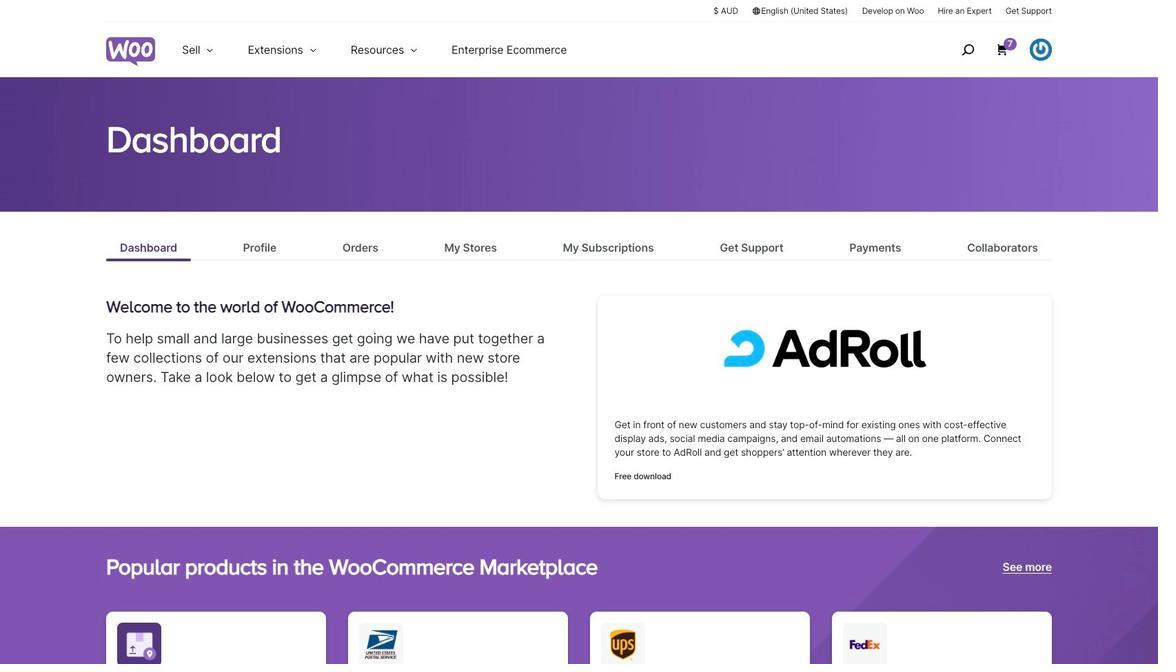 Task type: describe. For each thing, give the bounding box(es) containing it.
search image
[[957, 39, 979, 61]]

service navigation menu element
[[932, 27, 1052, 72]]



Task type: vqa. For each thing, say whether or not it's contained in the screenshot.
the search icon
yes



Task type: locate. For each thing, give the bounding box(es) containing it.
open account menu image
[[1030, 39, 1052, 61]]



